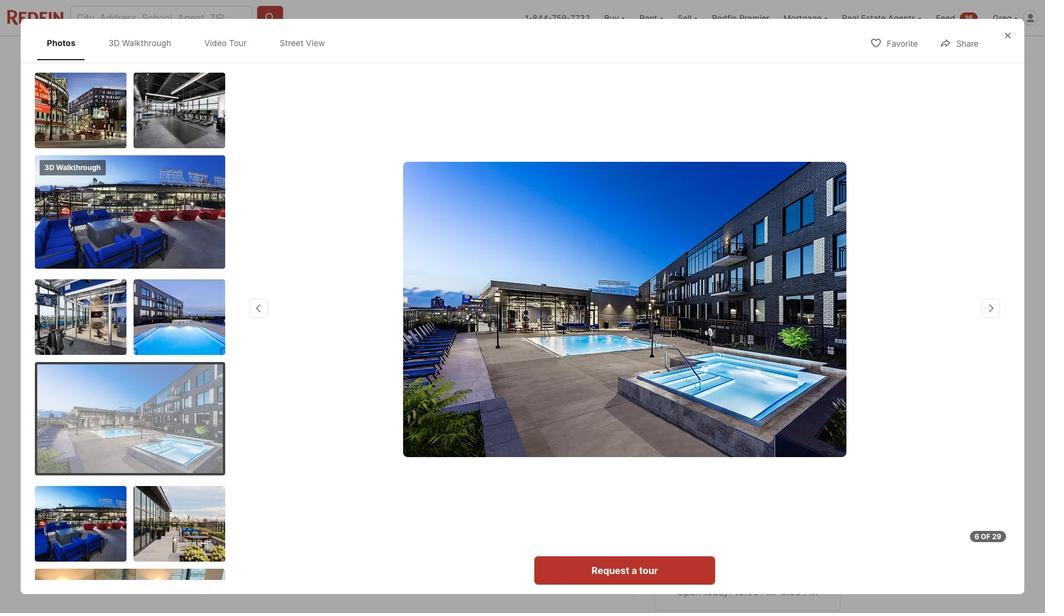 Task type: vqa. For each thing, say whether or not it's contained in the screenshot.
According
no



Task type: locate. For each thing, give the bounding box(es) containing it.
1 horizontal spatial ,
[[509, 394, 512, 406]]

1 horizontal spatial and
[[720, 429, 742, 444]]

1 horizontal spatial a
[[632, 565, 637, 577]]

street right search
[[280, 38, 304, 48]]

video
[[238, 82, 260, 91]]

tab list
[[35, 26, 346, 60], [206, 36, 593, 67]]

1 horizontal spatial tour
[[639, 565, 658, 577]]

dates
[[512, 564, 535, 574]]

0 horizontal spatial request
[[206, 563, 242, 575]]

the
[[206, 394, 224, 406], [719, 412, 741, 426]]

photos tab
[[37, 28, 85, 58]]

request for request a tour on:
[[206, 563, 242, 575]]

1 vertical spatial and
[[720, 429, 742, 444]]

0 horizontal spatial addison
[[293, 394, 332, 406]]

0 horizontal spatial clark
[[353, 394, 378, 406]]

clark
[[353, 394, 378, 406], [745, 429, 775, 444]]

video
[[204, 38, 227, 48]]

pet friendly
[[213, 473, 253, 482]]

baths
[[372, 435, 398, 447]]

1 vertical spatial at
[[814, 412, 825, 426]]

0 vertical spatial street view
[[280, 38, 325, 48]]

the for the residences at addison and clark
[[719, 412, 741, 426]]

0 vertical spatial the
[[206, 394, 224, 406]]

0 horizontal spatial street
[[280, 38, 304, 48]]

street view right search
[[280, 38, 325, 48]]

2 tab from the left
[[418, 38, 462, 67]]

0 horizontal spatial walkthrough
[[56, 163, 101, 172]]

street view up "w"
[[413, 349, 460, 360]]

1 vertical spatial the
[[719, 412, 741, 426]]

16
[[965, 13, 973, 22]]

0 vertical spatial walkthrough
[[122, 38, 171, 48]]

1025 w addison st image
[[403, 162, 847, 458]]

0 vertical spatial residences
[[226, 394, 280, 406]]

1 horizontal spatial request
[[592, 565, 630, 577]]

1 vertical spatial clark
[[745, 429, 775, 444]]

residences for the residences at addison and clark 1025 w addison st , chicago , il 60613
[[226, 394, 280, 406]]

walkthrough
[[122, 38, 171, 48], [56, 163, 101, 172]]

tour
[[229, 38, 247, 48]]

search
[[242, 47, 271, 58]]

request a tour
[[592, 565, 658, 577]]

a inside 'button'
[[632, 565, 637, 577]]

clark inside "the residences at addison and clark"
[[745, 429, 775, 444]]

residences
[[226, 394, 280, 406], [744, 412, 811, 426]]

28 photos button
[[753, 343, 830, 367]]

0 vertical spatial and
[[334, 394, 351, 406]]

at inside "the residences at addison and clark"
[[814, 412, 825, 426]]

1 horizontal spatial residences
[[744, 412, 811, 426]]

submit search image
[[264, 12, 276, 24]]

0 horizontal spatial residences
[[226, 394, 280, 406]]

1 vertical spatial view
[[439, 349, 460, 360]]

tab
[[349, 38, 418, 67], [418, 38, 462, 67], [462, 38, 527, 67], [527, 38, 584, 67]]

0 vertical spatial 3d walkthrough
[[109, 38, 171, 48]]

and for the residences at addison and clark 1025 w addison st , chicago , il 60613
[[334, 394, 351, 406]]

street view inside button
[[413, 349, 460, 360]]

, left il
[[509, 394, 512, 406]]

7732
[[571, 13, 590, 23]]

share
[[957, 39, 979, 49]]

tour
[[253, 563, 271, 575], [639, 565, 658, 577]]

pet
[[213, 473, 224, 482]]

3d
[[109, 38, 120, 48], [220, 82, 230, 91], [45, 163, 54, 172]]

request
[[206, 563, 242, 575], [592, 565, 630, 577]]

, left chicago
[[467, 394, 470, 406]]

street view
[[280, 38, 325, 48], [413, 349, 460, 360]]

1 horizontal spatial 3d
[[109, 38, 120, 48]]

more dates
[[490, 564, 535, 574]]

0 horizontal spatial street view
[[280, 38, 325, 48]]

0 vertical spatial street
[[280, 38, 304, 48]]

3d walkthrough
[[109, 38, 171, 48], [45, 163, 101, 172]]

2 vertical spatial 3d
[[45, 163, 54, 172]]

0 horizontal spatial tour
[[253, 563, 271, 575]]

tour
[[262, 82, 282, 91]]

1 horizontal spatial clark
[[745, 429, 775, 444]]

request a tour on:
[[206, 563, 288, 575]]

tab list containing photos
[[35, 26, 346, 60]]

0 horizontal spatial at
[[282, 394, 291, 406]]

0 horizontal spatial the
[[206, 394, 224, 406]]

1 vertical spatial street view
[[413, 349, 460, 360]]

0 vertical spatial 3d
[[109, 38, 120, 48]]

search link
[[219, 46, 271, 60]]

10:00
[[734, 587, 759, 598]]

1025
[[383, 394, 404, 406]]

1 horizontal spatial view
[[439, 349, 460, 360]]

addison
[[293, 394, 332, 406], [419, 394, 455, 406], [669, 429, 717, 444]]

1 vertical spatial residences
[[744, 412, 811, 426]]

City, Address, School, Agent, ZIP search field
[[70, 6, 253, 30]]

0 horizontal spatial and
[[334, 394, 351, 406]]

0 vertical spatial at
[[282, 394, 291, 406]]

1 vertical spatial 3d
[[220, 82, 230, 91]]

0 horizontal spatial view
[[306, 38, 325, 48]]

overview tab
[[284, 38, 349, 67]]

residences inside "the residences at addison and clark"
[[744, 412, 811, 426]]

street
[[280, 38, 304, 48], [413, 349, 437, 360]]

the inside "the residences at addison and clark"
[[719, 412, 741, 426]]

addison for the residences at addison and clark
[[669, 429, 717, 444]]

video tour tab
[[195, 28, 256, 58]]

walkthrough inside tab
[[122, 38, 171, 48]]

il
[[514, 394, 522, 406]]

1 horizontal spatial 3d walkthrough
[[109, 38, 171, 48]]

view
[[306, 38, 325, 48], [439, 349, 460, 360]]

and
[[334, 394, 351, 406], [720, 429, 742, 444]]

tour inside 'button'
[[639, 565, 658, 577]]

tour for request a tour on:
[[253, 563, 271, 575]]

residences for the residences at addison and clark
[[744, 412, 811, 426]]

of
[[981, 533, 991, 542]]

st
[[458, 394, 467, 406]]

contact
[[669, 412, 719, 426]]

1 horizontal spatial street view
[[413, 349, 460, 360]]

60613
[[525, 394, 553, 406]]

overview
[[297, 47, 336, 58]]

photos
[[47, 38, 75, 48]]

premier
[[740, 13, 770, 23]]

am-
[[762, 587, 781, 598]]

1 vertical spatial walkthrough
[[56, 163, 101, 172]]

map entry image
[[577, 391, 636, 450]]

the for the residences at addison and clark 1025 w addison st , chicago , il 60613
[[206, 394, 224, 406]]

and for the residences at addison and clark
[[720, 429, 742, 444]]

feed
[[936, 13, 956, 23]]

1 horizontal spatial the
[[719, 412, 741, 426]]

request inside 'button'
[[592, 565, 630, 577]]

a
[[245, 563, 250, 575], [632, 565, 637, 577]]

670-1,409 sq ft
[[426, 417, 496, 447]]

image image
[[206, 69, 650, 376], [655, 69, 840, 220], [35, 72, 127, 148], [134, 72, 226, 148], [35, 155, 226, 269], [655, 225, 840, 376], [35, 279, 127, 355], [134, 279, 226, 355], [37, 365, 223, 473], [35, 486, 127, 562], [134, 486, 226, 562]]

1 horizontal spatial at
[[814, 412, 825, 426]]

addison inside "the residences at addison and clark"
[[669, 429, 717, 444]]

video tour
[[204, 38, 247, 48]]

0 horizontal spatial a
[[245, 563, 250, 575]]

2 horizontal spatial 3d
[[220, 82, 230, 91]]

0 horizontal spatial 3d walkthrough
[[45, 163, 101, 172]]

0 horizontal spatial ,
[[467, 394, 470, 406]]

1 horizontal spatial street
[[413, 349, 437, 360]]

the residences at addison and clark
[[669, 412, 825, 444]]

,
[[467, 394, 470, 406], [509, 394, 512, 406]]

view inside button
[[439, 349, 460, 360]]

and inside "the residences at addison and clark"
[[720, 429, 742, 444]]

view inside tab
[[306, 38, 325, 48]]

0 vertical spatial clark
[[353, 394, 378, 406]]

$2,372+
[[206, 417, 262, 433]]

1 horizontal spatial walkthrough
[[122, 38, 171, 48]]

6
[[975, 533, 980, 542]]

request a tour dialog
[[21, 19, 1025, 614]]

tab list containing search
[[206, 36, 593, 67]]

0 vertical spatial view
[[306, 38, 325, 48]]

street up "w"
[[413, 349, 437, 360]]

1 vertical spatial street
[[413, 349, 437, 360]]

open
[[677, 587, 701, 598]]

2 horizontal spatial addison
[[669, 429, 717, 444]]

at
[[282, 394, 291, 406], [814, 412, 825, 426]]

street view tab
[[270, 28, 335, 58]]



Task type: describe. For each thing, give the bounding box(es) containing it.
redfin premier
[[712, 13, 770, 23]]

4 tab from the left
[[527, 38, 584, 67]]

29
[[993, 533, 1002, 542]]

street view inside tab
[[280, 38, 325, 48]]

3 tab from the left
[[462, 38, 527, 67]]

&
[[231, 82, 236, 91]]

at for the residences at addison and clark
[[814, 412, 825, 426]]

1-844-759-7732 link
[[525, 13, 590, 23]]

1 vertical spatial 3d walkthrough
[[45, 163, 101, 172]]

1-
[[525, 13, 533, 23]]

the residences at addison and clark 1025 w addison st , chicago , il 60613
[[206, 394, 553, 406]]

3d & video tour
[[220, 82, 282, 91]]

tab list inside request a tour dialog
[[35, 26, 346, 60]]

request for request a tour
[[592, 565, 630, 577]]

1 tab from the left
[[349, 38, 418, 67]]

request a tour button
[[535, 557, 716, 585]]

tour for request a tour
[[639, 565, 658, 577]]

3d walkthrough inside 3d walkthrough tab
[[109, 38, 171, 48]]

chicago
[[472, 394, 509, 406]]

6 of 29
[[975, 533, 1002, 542]]

photos
[[792, 349, 820, 360]]

670-
[[426, 417, 459, 433]]

clark for the residences at addison and clark 1025 w addison st , chicago , il 60613
[[353, 394, 378, 406]]

a for request a tour on:
[[245, 563, 250, 575]]

2 , from the left
[[509, 394, 512, 406]]

addison for the residences at addison and clark 1025 w addison st , chicago , il 60613
[[293, 394, 332, 406]]

favorite button
[[861, 31, 928, 55]]

w
[[407, 394, 416, 406]]

clark for the residences at addison and clark
[[745, 429, 775, 444]]

street inside street view tab
[[280, 38, 304, 48]]

ft
[[440, 435, 449, 447]]

friendly
[[226, 473, 253, 482]]

street inside street view button
[[413, 349, 437, 360]]

share button
[[930, 31, 989, 55]]

6:00
[[781, 587, 801, 598]]

1 , from the left
[[467, 394, 470, 406]]

price
[[206, 435, 228, 447]]

759-
[[552, 13, 571, 23]]

$2,372+ price
[[206, 417, 265, 447]]

street view button
[[386, 343, 470, 367]]

sq
[[426, 435, 438, 447]]

3d & video tour link
[[206, 69, 650, 378]]

1,409
[[459, 417, 496, 433]]

more
[[490, 564, 510, 574]]

at for the residences at addison and clark 1025 w addison st , chicago , il 60613
[[282, 394, 291, 406]]

pm
[[804, 587, 818, 598]]

28
[[780, 349, 790, 360]]

1 horizontal spatial addison
[[419, 394, 455, 406]]

a for request a tour
[[632, 565, 637, 577]]

redfin
[[712, 13, 737, 23]]

redfin premier button
[[705, 0, 777, 35]]

28 photos
[[780, 349, 820, 360]]

844-
[[533, 13, 552, 23]]

open today: 10:00 am-6:00 pm
[[677, 587, 818, 598]]

on:
[[274, 563, 288, 575]]

3d inside tab
[[109, 38, 120, 48]]

0 horizontal spatial 3d
[[45, 163, 54, 172]]

1-844-759-7732
[[525, 13, 590, 23]]

today:
[[704, 587, 732, 598]]

more dates button
[[484, 562, 540, 575]]

3d walkthrough tab
[[99, 28, 181, 58]]

favorite
[[887, 39, 918, 49]]



